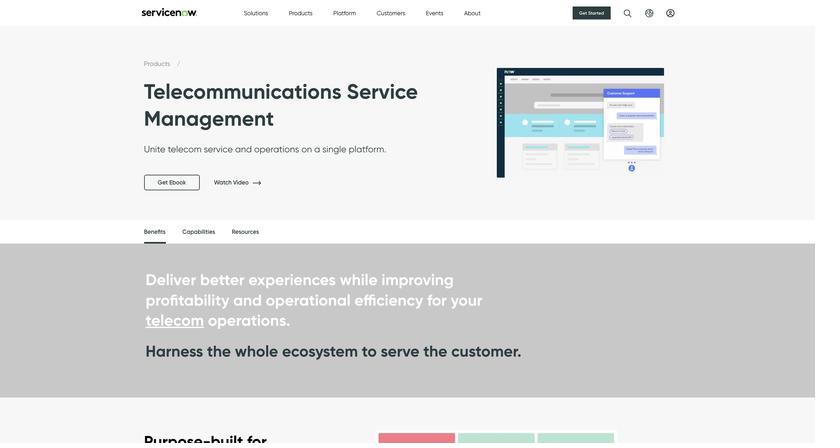 Task type: locate. For each thing, give the bounding box(es) containing it.
products for products popup button at the top left of the page
[[289, 10, 313, 16]]

1 vertical spatial telecom
[[146, 311, 204, 331]]

telecom inside image
[[168, 144, 202, 155]]

telecom right unite
[[168, 144, 202, 155]]

get left started
[[579, 10, 587, 16]]

resources link
[[232, 221, 259, 245]]

get left ebook in the top left of the page
[[158, 179, 168, 187]]

solutions button
[[244, 9, 268, 17]]

1 vertical spatial and
[[233, 291, 262, 310]]

the
[[207, 342, 231, 361], [423, 342, 447, 361]]

0 vertical spatial telecom
[[168, 144, 202, 155]]

ecosystem
[[282, 342, 358, 361]]

and right service
[[235, 144, 252, 155]]

profitability
[[146, 291, 229, 310]]

customers button
[[377, 9, 405, 17]]

resources
[[232, 229, 259, 236]]

your
[[451, 291, 483, 310]]

0 horizontal spatial get
[[158, 179, 168, 187]]

telecom
[[168, 144, 202, 155], [146, 311, 204, 331]]

telecom down profitability
[[146, 311, 204, 331]]

get started link
[[573, 7, 611, 20]]

0 vertical spatial and
[[235, 144, 252, 155]]

and
[[235, 144, 252, 155], [233, 291, 262, 310]]

and inside deliver better experiences while improving profitability and operational efficiency​ for your telecom operations.
[[233, 291, 262, 310]]

get for get ebook
[[158, 179, 168, 187]]

watch video link
[[214, 179, 271, 186]]

get inside cloud software to manage telecommunications service image
[[158, 179, 168, 187]]

cloud software to manage telecommunications service image containing telecommunications service management
[[0, 26, 815, 221]]

products link
[[144, 60, 172, 68]]

watch video
[[214, 179, 250, 186]]

for
[[427, 291, 447, 310]]

go to servicenow account image
[[666, 9, 675, 17]]

get ebook
[[158, 179, 186, 187]]

servicenow image
[[141, 8, 198, 16]]

1 vertical spatial get
[[158, 179, 168, 187]]

capabilities link
[[182, 221, 215, 245]]

0 horizontal spatial products
[[144, 60, 172, 68]]

ebook
[[169, 179, 186, 187]]

and up operations.
[[233, 291, 262, 310]]

1 horizontal spatial products
[[289, 10, 313, 16]]

1 horizontal spatial get
[[579, 10, 587, 16]]

efficiency​
[[355, 291, 423, 310]]

cloud software to manage telecommunications service image
[[0, 26, 815, 221], [490, 32, 671, 214]]

platform button
[[333, 9, 356, 17]]

solutions
[[244, 10, 268, 16]]

get
[[579, 10, 587, 16], [158, 179, 168, 187]]

started
[[588, 10, 604, 16]]

operations.
[[208, 311, 290, 331]]

products for products link
[[144, 60, 172, 68]]

0 vertical spatial products
[[289, 10, 313, 16]]

products
[[289, 10, 313, 16], [144, 60, 172, 68]]

on
[[301, 144, 312, 155]]

customer.
[[451, 342, 522, 361]]

harness
[[146, 342, 203, 361]]

service
[[347, 79, 418, 104]]

1 horizontal spatial the
[[423, 342, 447, 361]]

management
[[144, 106, 274, 132]]

1 vertical spatial products
[[144, 60, 172, 68]]

harness the whole ecosystem to serve the customer.
[[146, 342, 522, 361]]

and inside cloud software to manage telecommunications service image
[[235, 144, 252, 155]]

deliver better experiences while improving profitability and operational efficiency​ for your telecom operations.
[[146, 271, 483, 331]]

0 horizontal spatial the
[[207, 342, 231, 361]]

capabilities
[[182, 229, 215, 236]]

service
[[204, 144, 233, 155]]

0 vertical spatial get
[[579, 10, 587, 16]]



Task type: vqa. For each thing, say whether or not it's contained in the screenshot.
the whole in the left of the page
yes



Task type: describe. For each thing, give the bounding box(es) containing it.
products button
[[289, 9, 313, 17]]

deliver
[[146, 271, 196, 290]]

to
[[362, 342, 377, 361]]

serve
[[381, 342, 420, 361]]

get started
[[579, 10, 604, 16]]

about
[[464, 10, 481, 16]]

improving
[[382, 271, 454, 290]]

customers
[[377, 10, 405, 16]]

telecom inside deliver better experiences while improving profitability and operational efficiency​ for your telecom operations.
[[146, 311, 204, 331]]

operations
[[254, 144, 299, 155]]

1 the from the left
[[207, 342, 231, 361]]

benefits
[[144, 229, 166, 236]]

while
[[340, 271, 378, 290]]

get for get started
[[579, 10, 587, 16]]

telecom management technology for proactive support image
[[376, 424, 617, 444]]

unite
[[144, 144, 165, 155]]

a
[[314, 144, 320, 155]]

2 the from the left
[[423, 342, 447, 361]]

benefits link
[[144, 221, 166, 246]]

experiences
[[249, 271, 336, 290]]

whole
[[235, 342, 278, 361]]

platform
[[333, 10, 356, 16]]

watch
[[214, 179, 232, 186]]

telecom link
[[146, 311, 204, 331]]

telecommunications service management
[[144, 79, 418, 132]]

video
[[233, 179, 249, 186]]

telecommunications
[[144, 79, 342, 104]]

events
[[426, 10, 443, 16]]

events button
[[426, 9, 443, 17]]

single
[[322, 144, 347, 155]]

unite telecom service and operations on a single platform.
[[144, 144, 386, 155]]

about button
[[464, 9, 481, 17]]

get ebook link
[[144, 175, 200, 191]]

better
[[200, 271, 245, 290]]

operational
[[266, 291, 351, 310]]

platform.
[[349, 144, 386, 155]]



